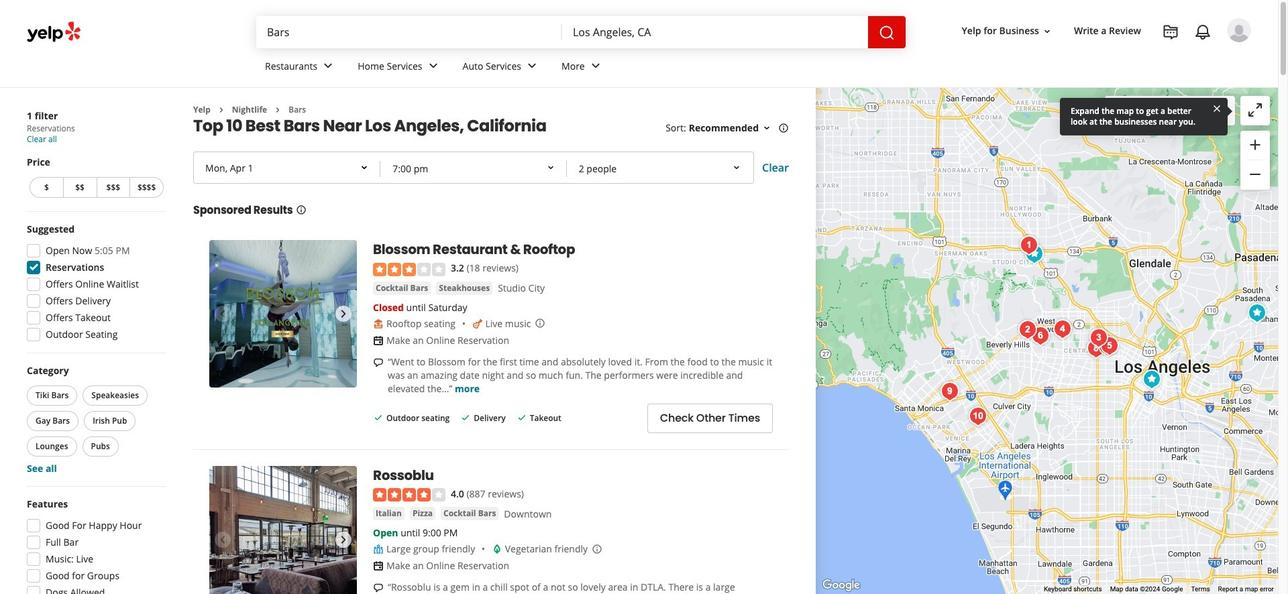 Task type: locate. For each thing, give the bounding box(es) containing it.
0 vertical spatial 16 chevron down v2 image
[[1042, 26, 1053, 37]]

slideshow element for 16 rooftop seating v2 icon
[[209, 240, 357, 388]]

16 info v2 image
[[296, 205, 306, 216]]

the brixton image
[[936, 378, 963, 405]]

jacob s. image
[[1227, 18, 1251, 42]]

Select a date text field
[[195, 153, 381, 183]]

1 horizontal spatial 16 chevron right v2 image
[[273, 105, 283, 115]]

1 blossom restaurant & rooftop image from the left
[[209, 240, 357, 388]]

business categories element
[[254, 48, 1251, 87]]

1 none field from the left
[[256, 16, 562, 48]]

projects image
[[1163, 24, 1179, 40]]

1 horizontal spatial 16 checkmark v2 image
[[516, 413, 527, 423]]

rasselbock kitchen & beer garden los angeles image
[[964, 403, 991, 430]]

16 checkmark v2 image
[[460, 413, 471, 423], [516, 413, 527, 423]]

1 24 chevron down v2 image from the left
[[524, 58, 540, 74]]

address, neighborhood, city, state or zip search field
[[562, 16, 868, 48]]

zoom in image
[[1247, 137, 1263, 153]]

0 horizontal spatial 24 chevron down v2 image
[[320, 58, 336, 74]]

the rendition room image
[[1015, 232, 1042, 259]]

el carmen image
[[1027, 322, 1054, 349]]

16 checkmark v2 image
[[373, 413, 384, 423]]

escala image
[[1096, 332, 1123, 359]]

slideshow element
[[209, 240, 357, 388], [209, 466, 357, 594]]

search image
[[879, 25, 895, 41]]

Cover field
[[568, 155, 751, 184]]

16 chevron down v2 image
[[1042, 26, 1053, 37], [762, 123, 772, 134]]

1 vertical spatial slideshow element
[[209, 466, 357, 594]]

anju house image
[[1085, 324, 1112, 351]]

1 horizontal spatial 16 chevron down v2 image
[[1042, 26, 1053, 37]]

zoom out image
[[1247, 167, 1263, 183]]

0 horizontal spatial 16 checkmark v2 image
[[460, 413, 471, 423]]

2 16 chevron right v2 image from the left
[[273, 105, 283, 115]]

0 horizontal spatial blossom restaurant & rooftop image
[[209, 240, 357, 388]]

1 horizontal spatial blossom restaurant & rooftop image
[[1021, 241, 1048, 267]]

0 horizontal spatial 16 chevron right v2 image
[[216, 105, 227, 115]]

1 horizontal spatial 24 chevron down v2 image
[[588, 58, 604, 74]]

16 speech v2 image
[[373, 357, 384, 368]]

1 horizontal spatial 24 chevron down v2 image
[[425, 58, 441, 74]]

wirtshaus image
[[1049, 316, 1076, 343]]

group
[[1241, 131, 1270, 190], [27, 156, 166, 201], [23, 223, 166, 346], [24, 364, 166, 476], [23, 498, 166, 594]]

2 slideshow element from the top
[[209, 466, 357, 594]]

24 chevron down v2 image
[[524, 58, 540, 74], [588, 58, 604, 74]]

0 vertical spatial slideshow element
[[209, 240, 357, 388]]

user actions element
[[951, 17, 1270, 99]]

16 live music v2 image
[[472, 319, 483, 329]]

0 horizontal spatial 16 chevron down v2 image
[[762, 123, 772, 134]]

0 horizontal spatial 24 chevron down v2 image
[[524, 58, 540, 74]]

16 chevron right v2 image
[[216, 105, 227, 115], [273, 105, 283, 115]]

1 16 checkmark v2 image from the left
[[460, 413, 471, 423]]

next image
[[335, 532, 352, 548]]

2 24 chevron down v2 image from the left
[[588, 58, 604, 74]]

2 none field from the left
[[562, 16, 868, 48]]

1 slideshow element from the top
[[209, 240, 357, 388]]

none field address, neighborhood, city, state or zip
[[562, 16, 868, 48]]

previous image
[[215, 532, 231, 548]]

tooltip
[[1060, 98, 1228, 136]]

map region
[[816, 88, 1278, 594]]

blossom restaurant & rooftop image
[[209, 240, 357, 388], [1021, 241, 1048, 267]]

None search field
[[256, 16, 906, 48]]

16 reservation v2 image
[[373, 561, 384, 572]]

2 blossom restaurant & rooftop image from the left
[[1021, 241, 1048, 267]]

info icon image
[[535, 318, 546, 329], [535, 318, 546, 329], [592, 544, 603, 555], [592, 544, 603, 555]]

Time field
[[382, 155, 565, 184]]

16 rooftop seating v2 image
[[373, 319, 384, 329]]

16 vegetarian v2 image
[[492, 544, 502, 555]]

None field
[[256, 16, 562, 48], [562, 16, 868, 48]]

24 chevron down v2 image
[[320, 58, 336, 74], [425, 58, 441, 74]]

next image
[[335, 306, 352, 322]]

16 info v2 image
[[778, 123, 789, 134]]

things to do, nail salons, plumbers search field
[[256, 16, 562, 48]]



Task type: describe. For each thing, give the bounding box(es) containing it.
jianghu image
[[1244, 300, 1270, 326]]

close image
[[1212, 102, 1222, 114]]

16 large group friendly v2 image
[[373, 544, 384, 555]]

4 star rating image
[[373, 489, 445, 502]]

google image
[[819, 577, 863, 594]]

previous image
[[215, 306, 231, 322]]

expand map image
[[1247, 102, 1263, 118]]

2 16 checkmark v2 image from the left
[[516, 413, 527, 423]]

rossoblu image
[[209, 466, 357, 594]]

rossoblu image
[[1138, 366, 1165, 393]]

slideshow element for 16 large group friendly v2 image
[[209, 466, 357, 594]]

1 16 chevron right v2 image from the left
[[216, 105, 227, 115]]

none field things to do, nail salons, plumbers
[[256, 16, 562, 48]]

16 reservation v2 image
[[373, 335, 384, 346]]

1 vertical spatial 16 chevron down v2 image
[[762, 123, 772, 134]]

m grill image
[[1083, 335, 1109, 362]]

2 24 chevron down v2 image from the left
[[425, 58, 441, 74]]

16 speech v2 image
[[373, 583, 384, 594]]

notifications image
[[1195, 24, 1211, 40]]

granville image
[[1014, 316, 1041, 343]]

3.2 star rating image
[[373, 263, 445, 276]]

1 24 chevron down v2 image from the left
[[320, 58, 336, 74]]

juliana los angeles image
[[1094, 333, 1121, 360]]



Task type: vqa. For each thing, say whether or not it's contained in the screenshot.
"Blossom Restaurant & Rooftop" IMAGE to the left
yes



